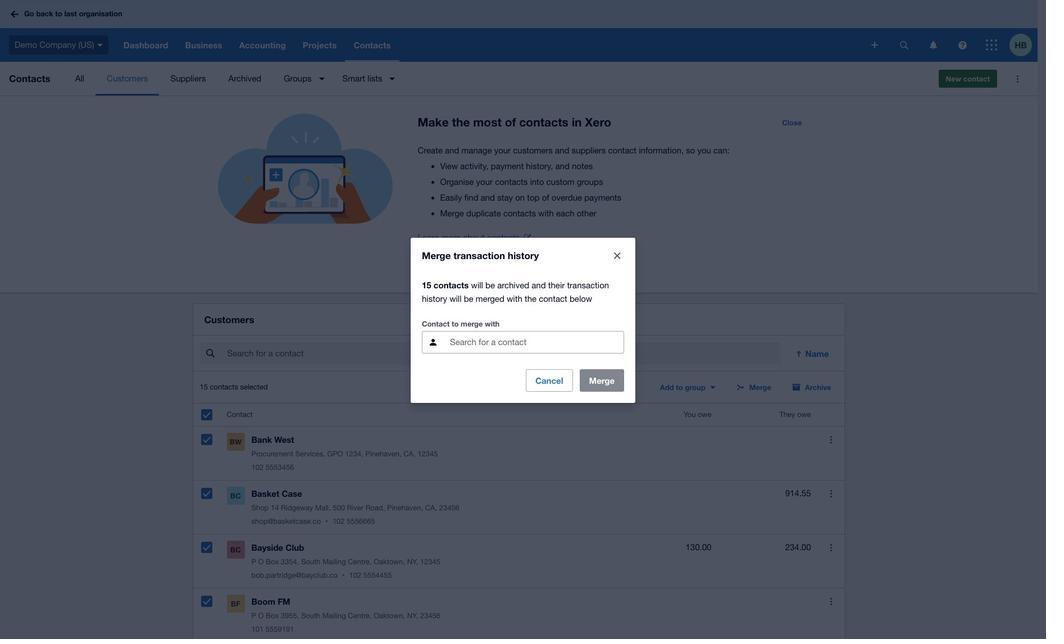 Task type: vqa. For each thing, say whether or not it's contained in the screenshot.
9,172.63
no



Task type: locate. For each thing, give the bounding box(es) containing it.
1 horizontal spatial ca,
[[425, 504, 437, 512]]

the
[[452, 115, 470, 129], [525, 294, 537, 303]]

0 vertical spatial of
[[505, 115, 516, 129]]

contact down the 'their' at the right top
[[539, 294, 568, 303]]

the inside the will be archived and their transaction history will be merged with the contact below
[[525, 294, 537, 303]]

to right add
[[676, 383, 683, 392]]

svg image
[[11, 10, 19, 18], [900, 41, 909, 49], [930, 41, 937, 49], [959, 41, 967, 49]]

contact inside button
[[964, 74, 991, 83]]

102
[[252, 463, 264, 472], [333, 517, 345, 526], [349, 571, 362, 580]]

box inside bayside club p o box 3354, south mailing centre, oaktown, ny, 12345 bob.partridge@bayclub.co • 102 5554455
[[266, 558, 279, 566]]

2 o from the top
[[258, 612, 264, 620]]

1 vertical spatial 12345
[[420, 558, 441, 566]]

bc left bayside
[[231, 545, 241, 554]]

ny, inside bayside club p o box 3354, south mailing centre, oaktown, ny, 12345 bob.partridge@bayclub.co • 102 5554455
[[407, 558, 418, 566]]

customers inside button
[[107, 74, 148, 83]]

0 vertical spatial 102
[[252, 463, 264, 472]]

1 vertical spatial your
[[476, 177, 493, 187]]

owe right you
[[698, 411, 712, 419]]

with down 'archived'
[[507, 294, 523, 303]]

make
[[418, 115, 449, 129]]

1 more row options image from the top
[[831, 436, 833, 443]]

smart lists
[[343, 74, 383, 83]]

will up merged
[[471, 280, 483, 290]]

1 vertical spatial ny,
[[407, 612, 418, 620]]

1 vertical spatial •
[[342, 571, 345, 580]]

• inside bayside club p o box 3354, south mailing centre, oaktown, ny, 12345 bob.partridge@bayclub.co • 102 5554455
[[342, 571, 345, 580]]

1 vertical spatial mailing
[[323, 612, 346, 620]]

merge up watch
[[422, 249, 451, 261]]

0 vertical spatial with
[[539, 209, 554, 218]]

mailing up the bob.partridge@bayclub.co
[[323, 558, 346, 566]]

and up custom
[[556, 161, 570, 171]]

history up 'archived'
[[508, 249, 539, 261]]

0 vertical spatial more row options image
[[831, 544, 833, 551]]

1 vertical spatial 23456
[[420, 612, 441, 620]]

0 vertical spatial the
[[452, 115, 470, 129]]

ca, right 1234,
[[404, 450, 416, 458]]

0 vertical spatial will
[[471, 280, 483, 290]]

2 ny, from the top
[[407, 612, 418, 620]]

merge left archive button
[[750, 383, 772, 392]]

1 horizontal spatial 102
[[333, 517, 345, 526]]

234.00
[[786, 543, 812, 552]]

15 down watch video [1:41] button on the top of the page
[[422, 280, 432, 290]]

2 horizontal spatial 102
[[349, 571, 362, 580]]

new contact
[[946, 74, 991, 83]]

1 vertical spatial transaction
[[567, 280, 609, 290]]

box for boom
[[266, 612, 279, 620]]

1 vertical spatial to
[[452, 319, 459, 328]]

mailing
[[323, 558, 346, 566], [323, 612, 346, 620]]

102 left 5554455
[[349, 571, 362, 580]]

ny,
[[407, 558, 418, 566], [407, 612, 418, 620]]

menu
[[64, 62, 930, 96]]

contact
[[422, 319, 450, 328], [227, 411, 253, 419]]

in
[[572, 115, 582, 129]]

2 horizontal spatial to
[[676, 383, 683, 392]]

will down 15 contacts
[[450, 294, 462, 303]]

be left merged
[[464, 294, 474, 303]]

2 bc from the top
[[231, 545, 241, 554]]

0 vertical spatial close button
[[776, 114, 809, 132]]

more row options image for first more row options popup button from the bottom
[[831, 598, 833, 605]]

more row options button for case
[[821, 482, 843, 505]]

demo company (us) button
[[0, 28, 115, 62]]

to left 'merge'
[[452, 319, 459, 328]]

last
[[64, 9, 77, 18]]

5556665
[[347, 517, 375, 526]]

• left 5554455
[[342, 571, 345, 580]]

customers button
[[96, 62, 159, 96]]

2 more row options button from the top
[[821, 482, 843, 505]]

1 vertical spatial be
[[464, 294, 474, 303]]

bc
[[231, 491, 241, 500], [231, 545, 241, 554]]

svg image
[[987, 39, 998, 51], [872, 42, 879, 48], [97, 44, 103, 47]]

the left most
[[452, 115, 470, 129]]

102 inside basket case shop 14 ridgeway mall, 500 river road, pinehaven, ca, 23456 shop@basketcase.co • 102 5556665
[[333, 517, 345, 526]]

1 more row options image from the top
[[831, 544, 833, 551]]

activity,
[[461, 161, 489, 171]]

with left each
[[539, 209, 554, 218]]

1 horizontal spatial to
[[452, 319, 459, 328]]

and left the 'their' at the right top
[[532, 280, 546, 290]]

102 down procurement
[[252, 463, 264, 472]]

2 p from the top
[[252, 612, 256, 620]]

0 horizontal spatial 15
[[200, 383, 208, 391]]

new contact button
[[939, 70, 998, 88]]

contacts down on
[[504, 209, 536, 218]]

o up 101
[[258, 612, 264, 620]]

contact right new
[[964, 74, 991, 83]]

p inside boom fm p o box 3955, south mailing centre, oaktown, ny, 23456 101 5559191
[[252, 612, 256, 620]]

1 vertical spatial more row options image
[[831, 490, 833, 497]]

contact right suppliers on the top of page
[[609, 146, 637, 155]]

bf
[[231, 599, 241, 608]]

can:
[[714, 146, 730, 155]]

1 horizontal spatial will
[[471, 280, 483, 290]]

your up payment
[[495, 146, 511, 155]]

1 horizontal spatial contact
[[609, 146, 637, 155]]

2 south from the top
[[301, 612, 321, 620]]

1 vertical spatial bc
[[231, 545, 241, 554]]

pinehaven, right road, on the bottom of the page
[[387, 504, 423, 512]]

ca,
[[404, 450, 416, 458], [425, 504, 437, 512]]

contacts down payment
[[495, 177, 528, 187]]

0 vertical spatial contact
[[422, 319, 450, 328]]

transaction up below
[[567, 280, 609, 290]]

o inside boom fm p o box 3955, south mailing centre, oaktown, ny, 23456 101 5559191
[[258, 612, 264, 620]]

ny, inside boom fm p o box 3955, south mailing centre, oaktown, ny, 23456 101 5559191
[[407, 612, 418, 620]]

archive button
[[785, 378, 838, 396]]

1 vertical spatial south
[[301, 612, 321, 620]]

0 horizontal spatial •
[[326, 517, 328, 526]]

o for boom fm
[[258, 612, 264, 620]]

0 vertical spatial mailing
[[323, 558, 346, 566]]

p up 101
[[252, 612, 256, 620]]

0 vertical spatial box
[[266, 558, 279, 566]]

1 vertical spatial box
[[266, 612, 279, 620]]

1 horizontal spatial the
[[525, 294, 537, 303]]

0 horizontal spatial will
[[450, 294, 462, 303]]

contact inside merge transaction history dialog
[[422, 319, 450, 328]]

1 vertical spatial centre,
[[348, 612, 372, 620]]

hb banner
[[0, 0, 1038, 62]]

all
[[75, 74, 84, 83]]

2 box from the top
[[266, 612, 279, 620]]

0 horizontal spatial merge button
[[580, 369, 625, 392]]

cancel
[[536, 375, 564, 385]]

so
[[686, 146, 696, 155]]

0 vertical spatial your
[[495, 146, 511, 155]]

1 vertical spatial customers
[[204, 314, 254, 326]]

your down activity,
[[476, 177, 493, 187]]

5553456
[[266, 463, 294, 472]]

2 horizontal spatial contact
[[964, 74, 991, 83]]

Search for a contact field
[[226, 343, 781, 364]]

with right 'merge'
[[485, 319, 500, 328]]

contacts down watch
[[434, 280, 469, 290]]

0 vertical spatial 23456
[[439, 504, 460, 512]]

pinehaven,
[[366, 450, 402, 458], [387, 504, 423, 512]]

your
[[495, 146, 511, 155], [476, 177, 493, 187]]

0 horizontal spatial svg image
[[97, 44, 103, 47]]

1 box from the top
[[266, 558, 279, 566]]

0 horizontal spatial 102
[[252, 463, 264, 472]]

you
[[698, 146, 712, 155]]

1 mailing from the top
[[323, 558, 346, 566]]

1 vertical spatial oaktown,
[[374, 612, 405, 620]]

archived
[[498, 280, 530, 290]]

with
[[539, 209, 554, 218], [507, 294, 523, 303], [485, 319, 500, 328]]

o
[[258, 558, 264, 566], [258, 612, 264, 620]]

1 vertical spatial o
[[258, 612, 264, 620]]

0 vertical spatial ca,
[[404, 450, 416, 458]]

1 horizontal spatial of
[[542, 193, 550, 202]]

oaktown, inside boom fm p o box 3955, south mailing centre, oaktown, ny, 23456 101 5559191
[[374, 612, 405, 620]]

close image
[[614, 252, 621, 259]]

1 south from the top
[[301, 558, 321, 566]]

0 vertical spatial contact
[[964, 74, 991, 83]]

• for bayside club
[[342, 571, 345, 580]]

information,
[[639, 146, 684, 155]]

2 mailing from the top
[[323, 612, 346, 620]]

centre, down 5554455
[[348, 612, 372, 620]]

1 vertical spatial pinehaven,
[[387, 504, 423, 512]]

oaktown, inside bayside club p o box 3354, south mailing centre, oaktown, ny, 12345 bob.partridge@bayclub.co • 102 5554455
[[374, 558, 405, 566]]

centre, for bayside club
[[348, 558, 372, 566]]

owe for they owe
[[798, 411, 812, 419]]

1 horizontal spatial •
[[342, 571, 345, 580]]

of right most
[[505, 115, 516, 129]]

1 horizontal spatial be
[[486, 280, 495, 290]]

contacts
[[9, 73, 50, 84]]

south inside bayside club p o box 3354, south mailing centre, oaktown, ny, 12345 bob.partridge@bayclub.co • 102 5554455
[[301, 558, 321, 566]]

p inside bayside club p o box 3354, south mailing centre, oaktown, ny, 12345 bob.partridge@bayclub.co • 102 5554455
[[252, 558, 256, 566]]

organise
[[440, 177, 474, 187]]

15 for 15 contacts selected
[[200, 383, 208, 391]]

1 o from the top
[[258, 558, 264, 566]]

3 more row options button from the top
[[821, 536, 843, 559]]

1 horizontal spatial customers
[[204, 314, 254, 326]]

p
[[252, 558, 256, 566], [252, 612, 256, 620]]

box down bayside
[[266, 558, 279, 566]]

smart lists button
[[331, 62, 402, 96]]

of
[[505, 115, 516, 129], [542, 193, 550, 202]]

south
[[301, 558, 321, 566], [301, 612, 321, 620]]

0 horizontal spatial ca,
[[404, 450, 416, 458]]

0 horizontal spatial transaction
[[454, 249, 505, 261]]

1 horizontal spatial merge button
[[730, 378, 779, 396]]

1 horizontal spatial svg image
[[872, 42, 879, 48]]

centre, inside boom fm p o box 3955, south mailing centre, oaktown, ny, 23456 101 5559191
[[348, 612, 372, 620]]

on
[[516, 193, 525, 202]]

102 for bayside club
[[349, 571, 362, 580]]

102 down 500
[[333, 517, 345, 526]]

•
[[326, 517, 328, 526], [342, 571, 345, 580]]

2 owe from the left
[[798, 411, 812, 419]]

0 horizontal spatial contact
[[227, 411, 253, 419]]

contact
[[964, 74, 991, 83], [609, 146, 637, 155], [539, 294, 568, 303]]

1 horizontal spatial transaction
[[567, 280, 609, 290]]

owe right they
[[798, 411, 812, 419]]

0 vertical spatial oaktown,
[[374, 558, 405, 566]]

bc left the basket
[[231, 491, 241, 500]]

more row options image down archive
[[831, 436, 833, 443]]

mailing for club
[[323, 558, 346, 566]]

2 vertical spatial with
[[485, 319, 500, 328]]

102 inside the bank west procurement services, gpo 1234, pinehaven, ca, 12345 102 5553456
[[252, 463, 264, 472]]

with inside the will be archived and their transaction history will be merged with the contact below
[[507, 294, 523, 303]]

1 vertical spatial ca,
[[425, 504, 437, 512]]

centre,
[[348, 558, 372, 566], [348, 612, 372, 620]]

mailing right 3955, in the bottom left of the page
[[323, 612, 346, 620]]

0 horizontal spatial contact
[[539, 294, 568, 303]]

navigation inside hb banner
[[115, 28, 864, 62]]

with for contacts
[[539, 209, 554, 218]]

road,
[[366, 504, 385, 512]]

south right 3354,
[[301, 558, 321, 566]]

1 more row options button from the top
[[821, 429, 843, 451]]

• down mall, on the bottom left of the page
[[326, 517, 328, 526]]

1 vertical spatial history
[[422, 294, 447, 303]]

23456 for boom fm
[[420, 612, 441, 620]]

oaktown, down 5554455
[[374, 612, 405, 620]]

to inside dialog
[[452, 319, 459, 328]]

0 vertical spatial be
[[486, 280, 495, 290]]

Contact to merge with field
[[449, 331, 624, 353]]

3955,
[[281, 612, 299, 620]]

to left last
[[55, 9, 62, 18]]

0 vertical spatial south
[[301, 558, 321, 566]]

23456 inside basket case shop 14 ridgeway mall, 500 river road, pinehaven, ca, 23456 shop@basketcase.co • 102 5556665
[[439, 504, 460, 512]]

o for bayside club
[[258, 558, 264, 566]]

box up 5559191
[[266, 612, 279, 620]]

watch video [1:41]
[[439, 261, 503, 270]]

owe for you owe
[[698, 411, 712, 419]]

owe
[[698, 411, 712, 419], [798, 411, 812, 419]]

0 vertical spatial more row options image
[[831, 436, 833, 443]]

ridgeway
[[281, 504, 313, 512]]

p for bayside club
[[252, 558, 256, 566]]

more
[[442, 233, 461, 242]]

2 vertical spatial to
[[676, 383, 683, 392]]

make the most of contacts in xero
[[418, 115, 612, 129]]

15 for 15 contacts
[[422, 280, 432, 290]]

23456 inside boom fm p o box 3955, south mailing centre, oaktown, ny, 23456 101 5559191
[[420, 612, 441, 620]]

o inside bayside club p o box 3354, south mailing centre, oaktown, ny, 12345 bob.partridge@bayclub.co • 102 5554455
[[258, 558, 264, 566]]

p down bayside
[[252, 558, 256, 566]]

0 horizontal spatial owe
[[698, 411, 712, 419]]

learn
[[418, 233, 439, 242]]

1 horizontal spatial owe
[[798, 411, 812, 419]]

0 vertical spatial •
[[326, 517, 328, 526]]

they
[[780, 411, 796, 419]]

all button
[[64, 62, 96, 96]]

23456
[[439, 504, 460, 512], [420, 612, 441, 620]]

1 oaktown, from the top
[[374, 558, 405, 566]]

0 vertical spatial ny,
[[407, 558, 418, 566]]

history inside the will be archived and their transaction history will be merged with the contact below
[[422, 294, 447, 303]]

[1:41]
[[484, 261, 503, 270]]

2 vertical spatial contact
[[539, 294, 568, 303]]

svg image inside demo company (us) popup button
[[97, 44, 103, 47]]

they owe
[[780, 411, 812, 419]]

merge right cancel button
[[590, 375, 615, 385]]

0 vertical spatial 15
[[422, 280, 432, 290]]

101
[[252, 625, 264, 634]]

transaction up video on the top
[[454, 249, 505, 261]]

box inside boom fm p o box 3955, south mailing centre, oaktown, ny, 23456 101 5559191
[[266, 612, 279, 620]]

south right 3955, in the bottom left of the page
[[301, 612, 321, 620]]

4 more row options button from the top
[[821, 590, 843, 613]]

12345 inside bayside club p o box 3354, south mailing centre, oaktown, ny, 12345 bob.partridge@bayclub.co • 102 5554455
[[420, 558, 441, 566]]

below
[[570, 294, 593, 303]]

more row options image for west
[[831, 436, 833, 443]]

2 vertical spatial 102
[[349, 571, 362, 580]]

centre, inside bayside club p o box 3354, south mailing centre, oaktown, ny, 12345 bob.partridge@bayclub.co • 102 5554455
[[348, 558, 372, 566]]

0 vertical spatial centre,
[[348, 558, 372, 566]]

mailing inside boom fm p o box 3955, south mailing centre, oaktown, ny, 23456 101 5559191
[[323, 612, 346, 620]]

history
[[508, 249, 539, 261], [422, 294, 447, 303]]

mailing inside bayside club p o box 3354, south mailing centre, oaktown, ny, 12345 bob.partridge@bayclub.co • 102 5554455
[[323, 558, 346, 566]]

1 vertical spatial 15
[[200, 383, 208, 391]]

procurement
[[252, 450, 294, 458]]

ca, right road, on the bottom of the page
[[425, 504, 437, 512]]

to inside popup button
[[676, 383, 683, 392]]

contact left 'merge'
[[422, 319, 450, 328]]

ny, for bayside club
[[407, 558, 418, 566]]

ny, for boom fm
[[407, 612, 418, 620]]

archive
[[806, 383, 832, 392]]

0 horizontal spatial your
[[476, 177, 493, 187]]

bc for basket case
[[231, 491, 241, 500]]

0 vertical spatial bc
[[231, 491, 241, 500]]

0 vertical spatial customers
[[107, 74, 148, 83]]

2 more row options image from the top
[[831, 598, 833, 605]]

merge transaction history dialog
[[411, 238, 636, 403]]

be up merged
[[486, 280, 495, 290]]

box for bayside
[[266, 558, 279, 566]]

0 horizontal spatial of
[[505, 115, 516, 129]]

easily
[[440, 193, 462, 202]]

view
[[440, 161, 458, 171]]

1 horizontal spatial close button
[[776, 114, 809, 132]]

transaction inside the will be archived and their transaction history will be merged with the contact below
[[567, 280, 609, 290]]

navigation
[[115, 28, 864, 62]]

1 p from the top
[[252, 558, 256, 566]]

0 vertical spatial transaction
[[454, 249, 505, 261]]

contact up 'bw'
[[227, 411, 253, 419]]

o down bayside
[[258, 558, 264, 566]]

0 horizontal spatial with
[[485, 319, 500, 328]]

0 vertical spatial pinehaven,
[[366, 450, 402, 458]]

more row options image
[[831, 436, 833, 443], [831, 490, 833, 497]]

history down 15 contacts
[[422, 294, 447, 303]]

close button containing close
[[776, 114, 809, 132]]

1 ny, from the top
[[407, 558, 418, 566]]

centre, for boom fm
[[348, 612, 372, 620]]

be
[[486, 280, 495, 290], [464, 294, 474, 303]]

the down 'archived'
[[525, 294, 537, 303]]

15 inside merge transaction history dialog
[[422, 280, 432, 290]]

pinehaven, right 1234,
[[366, 450, 402, 458]]

1 vertical spatial close button
[[607, 244, 629, 267]]

payment
[[491, 161, 524, 171]]

2 oaktown, from the top
[[374, 612, 405, 620]]

0 horizontal spatial history
[[422, 294, 447, 303]]

1 bc from the top
[[231, 491, 241, 500]]

of right "top"
[[542, 193, 550, 202]]

102 inside bayside club p o box 3354, south mailing centre, oaktown, ny, 12345 bob.partridge@bayclub.co • 102 5554455
[[349, 571, 362, 580]]

1 vertical spatial the
[[525, 294, 537, 303]]

14
[[271, 504, 279, 512]]

close button
[[776, 114, 809, 132], [607, 244, 629, 267]]

1 vertical spatial with
[[507, 294, 523, 303]]

to
[[55, 9, 62, 18], [452, 319, 459, 328], [676, 383, 683, 392]]

oaktown, for bayside club
[[374, 558, 405, 566]]

case
[[282, 489, 302, 499]]

1 owe from the left
[[698, 411, 712, 419]]

2 more row options image from the top
[[831, 490, 833, 497]]

centre, up 5554455
[[348, 558, 372, 566]]

fm
[[278, 597, 290, 607]]

0 vertical spatial 12345
[[418, 450, 438, 458]]

oaktown, up 5554455
[[374, 558, 405, 566]]

0 vertical spatial p
[[252, 558, 256, 566]]

0 vertical spatial to
[[55, 9, 62, 18]]

more row options image right the 914.55 link
[[831, 490, 833, 497]]

0 horizontal spatial the
[[452, 115, 470, 129]]

more row options image
[[831, 544, 833, 551], [831, 598, 833, 605]]

0 horizontal spatial be
[[464, 294, 474, 303]]

2 centre, from the top
[[348, 612, 372, 620]]

15 left selected
[[200, 383, 208, 391]]

• inside basket case shop 14 ridgeway mall, 500 river road, pinehaven, ca, 23456 shop@basketcase.co • 102 5556665
[[326, 517, 328, 526]]

1 centre, from the top
[[348, 558, 372, 566]]

1 horizontal spatial 15
[[422, 280, 432, 290]]

1 vertical spatial 102
[[333, 517, 345, 526]]

south inside boom fm p o box 3955, south mailing centre, oaktown, ny, 23456 101 5559191
[[301, 612, 321, 620]]



Task type: describe. For each thing, give the bounding box(es) containing it.
custom
[[547, 177, 575, 187]]

watch video [1:41] button
[[418, 257, 510, 275]]

contacts up customers
[[520, 115, 569, 129]]

pinehaven, inside basket case shop 14 ridgeway mall, 500 river road, pinehaven, ca, 23456 shop@basketcase.co • 102 5556665
[[387, 504, 423, 512]]

demo
[[15, 40, 37, 49]]

about
[[463, 233, 485, 242]]

south for fm
[[301, 612, 321, 620]]

5559191
[[266, 625, 294, 634]]

archived button
[[217, 62, 273, 96]]

bank west procurement services, gpo 1234, pinehaven, ca, 12345 102 5553456
[[252, 435, 438, 472]]

west
[[275, 435, 294, 445]]

demo company (us)
[[15, 40, 94, 49]]

merged
[[476, 294, 505, 303]]

close
[[783, 118, 803, 127]]

learn more about contacts link
[[418, 230, 531, 246]]

selected
[[240, 383, 268, 391]]

0 horizontal spatial close button
[[607, 244, 629, 267]]

p for boom fm
[[252, 612, 256, 620]]

to inside hb banner
[[55, 9, 62, 18]]

lists
[[368, 74, 383, 83]]

and up view
[[445, 146, 460, 155]]

merge button for add to group
[[730, 378, 779, 396]]

go
[[24, 9, 34, 18]]

suppliers
[[171, 74, 206, 83]]

and inside the will be archived and their transaction history will be merged with the contact below
[[532, 280, 546, 290]]

• for basket case
[[326, 517, 328, 526]]

south for club
[[301, 558, 321, 566]]

find
[[465, 193, 479, 202]]

3354,
[[281, 558, 299, 566]]

contacts down the merge duplicate contacts with each other
[[487, 233, 520, 242]]

12345 inside the bank west procurement services, gpo 1234, pinehaven, ca, 12345 102 5553456
[[418, 450, 438, 458]]

hb
[[1015, 40, 1028, 50]]

services,
[[296, 450, 325, 458]]

contact for contact to merge with
[[422, 319, 450, 328]]

contact for contact
[[227, 411, 253, 419]]

15 contacts
[[422, 280, 469, 290]]

1234,
[[345, 450, 364, 458]]

new
[[946, 74, 962, 83]]

go back to last organisation
[[24, 9, 122, 18]]

archived
[[229, 74, 261, 83]]

organise your contacts into custom groups
[[440, 177, 603, 187]]

name button
[[788, 342, 838, 365]]

1 vertical spatial will
[[450, 294, 462, 303]]

0 vertical spatial history
[[508, 249, 539, 261]]

video
[[463, 261, 482, 270]]

manage
[[462, 146, 492, 155]]

pinehaven, inside the bank west procurement services, gpo 1234, pinehaven, ca, 12345 102 5553456
[[366, 450, 402, 458]]

914.55
[[786, 489, 812, 498]]

top
[[527, 193, 540, 202]]

1 vertical spatial of
[[542, 193, 550, 202]]

you
[[684, 411, 696, 419]]

more row options image for more row options popup button associated with club
[[831, 544, 833, 551]]

2 horizontal spatial svg image
[[987, 39, 998, 51]]

watch
[[439, 261, 461, 270]]

contacts inside merge transaction history dialog
[[434, 280, 469, 290]]

contact to merge with
[[422, 319, 500, 328]]

customers
[[513, 146, 553, 155]]

menu containing all
[[64, 62, 930, 96]]

go back to last organisation link
[[7, 4, 129, 24]]

company
[[39, 40, 76, 49]]

back
[[36, 9, 53, 18]]

create
[[418, 146, 443, 155]]

merge transaction history
[[422, 249, 539, 261]]

merge duplicate contacts with each other
[[440, 209, 597, 218]]

svg image inside go back to last organisation link
[[11, 10, 19, 18]]

mailing for fm
[[323, 612, 346, 620]]

bayside
[[252, 543, 283, 553]]

groups button
[[273, 62, 331, 96]]

bank
[[252, 435, 272, 445]]

gpo
[[328, 450, 343, 458]]

130.00 link
[[686, 541, 712, 554]]

bc for bayside club
[[231, 545, 241, 554]]

130.00
[[686, 543, 712, 552]]

mall,
[[315, 504, 331, 512]]

with for merge
[[485, 319, 500, 328]]

merge down "easily"
[[440, 209, 464, 218]]

boom
[[252, 597, 275, 607]]

suppliers
[[572, 146, 606, 155]]

contact inside the will be archived and their transaction history will be merged with the contact below
[[539, 294, 568, 303]]

river
[[347, 504, 364, 512]]

boom fm p o box 3955, south mailing centre, oaktown, ny, 23456 101 5559191
[[252, 597, 441, 634]]

club
[[286, 543, 304, 553]]

bob.partridge@bayclub.co
[[252, 571, 338, 580]]

contact list table element
[[193, 404, 845, 639]]

oaktown, for boom fm
[[374, 612, 405, 620]]

merge button for cancel
[[580, 369, 625, 392]]

more row options image for case
[[831, 490, 833, 497]]

add to group
[[660, 383, 706, 392]]

add to group button
[[654, 378, 723, 396]]

102 for basket case
[[333, 517, 345, 526]]

23456 for basket case
[[439, 504, 460, 512]]

to for contact to merge with
[[452, 319, 459, 328]]

group
[[685, 383, 706, 392]]

more row options button for club
[[821, 536, 843, 559]]

suppliers button
[[159, 62, 217, 96]]

xero
[[585, 115, 612, 129]]

and up duplicate
[[481, 193, 495, 202]]

ca, inside the bank west procurement services, gpo 1234, pinehaven, ca, 12345 102 5553456
[[404, 450, 416, 458]]

1 horizontal spatial your
[[495, 146, 511, 155]]

organisation
[[79, 9, 122, 18]]

their
[[549, 280, 565, 290]]

contacts left selected
[[210, 383, 238, 391]]

bw
[[230, 438, 242, 446]]

name
[[806, 349, 829, 359]]

15 contacts selected
[[200, 383, 268, 391]]

other
[[577, 209, 597, 218]]

1 vertical spatial contact
[[609, 146, 637, 155]]

basket
[[252, 489, 280, 499]]

history,
[[526, 161, 553, 171]]

and left suppliers on the top of page
[[555, 146, 570, 155]]

(us)
[[78, 40, 94, 49]]

groups
[[577, 177, 603, 187]]

duplicate
[[467, 209, 501, 218]]

view activity, payment history, and notes
[[440, 161, 593, 171]]

merge
[[461, 319, 483, 328]]

you owe
[[684, 411, 712, 419]]

payments
[[585, 193, 622, 202]]

more row options button for west
[[821, 429, 843, 451]]

shop
[[252, 504, 269, 512]]

to for add to group
[[676, 383, 683, 392]]

hb button
[[1010, 28, 1038, 62]]

ca, inside basket case shop 14 ridgeway mall, 500 river road, pinehaven, ca, 23456 shop@basketcase.co • 102 5556665
[[425, 504, 437, 512]]



